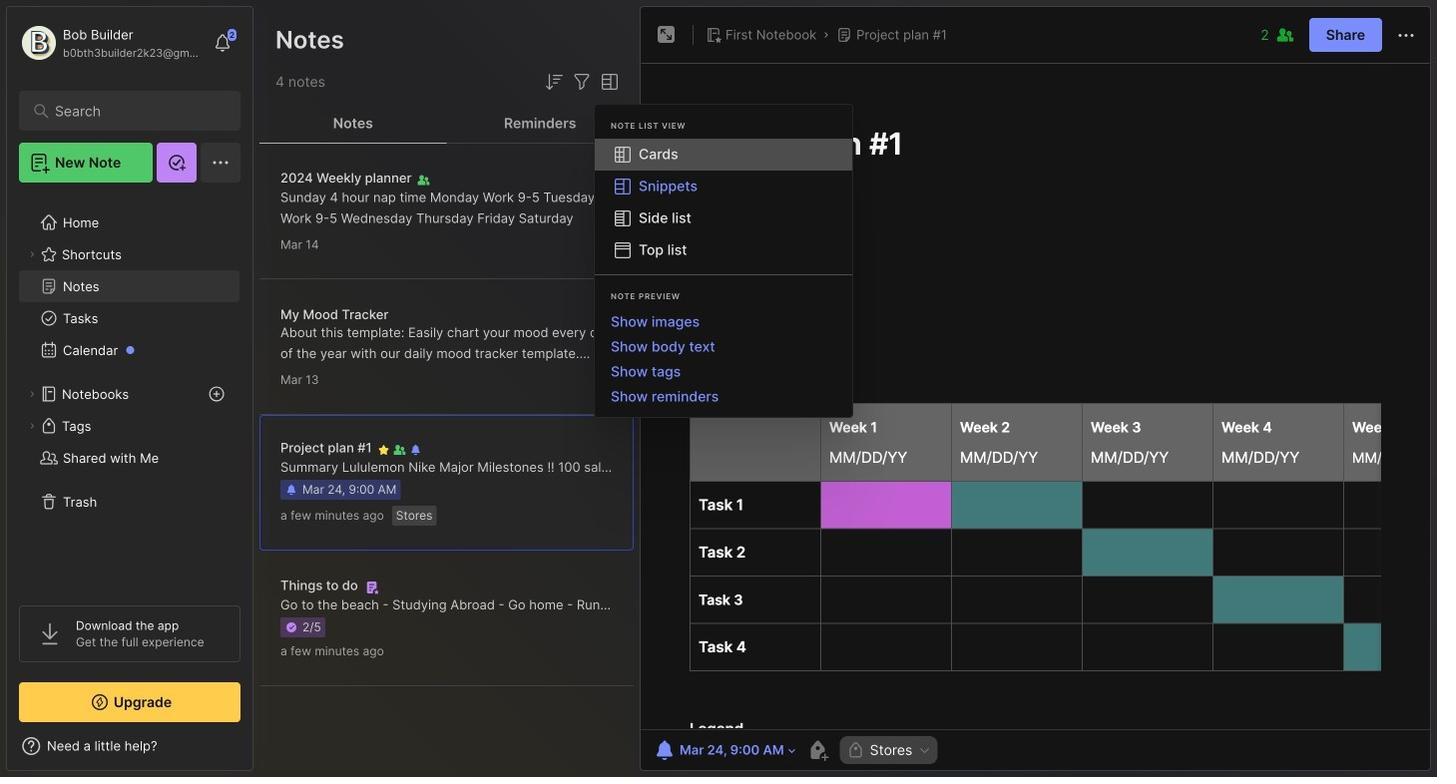 Task type: locate. For each thing, give the bounding box(es) containing it.
add tag image
[[806, 739, 830, 762]]

Account field
[[19, 23, 204, 63]]

dropdown list menu
[[595, 139, 852, 266], [595, 309, 852, 409]]

Note Editor text field
[[641, 63, 1430, 730]]

2 dropdown list menu from the top
[[595, 309, 852, 409]]

menu item
[[595, 139, 852, 171]]

Stores Tag actions field
[[913, 744, 932, 757]]

WHAT'S NEW field
[[7, 731, 252, 762]]

0 vertical spatial dropdown list menu
[[595, 139, 852, 266]]

expand tags image
[[26, 420, 38, 432]]

Add filters field
[[570, 70, 594, 94]]

tab list
[[259, 104, 634, 144]]

View options field
[[594, 70, 622, 94]]

note window element
[[640, 6, 1431, 776]]

more actions image
[[1394, 24, 1418, 47]]

expand notebooks image
[[26, 388, 38, 400]]

None search field
[[55, 99, 214, 123]]

tree
[[7, 195, 252, 588]]

1 vertical spatial dropdown list menu
[[595, 309, 852, 409]]

add filters image
[[570, 70, 594, 94]]



Task type: vqa. For each thing, say whether or not it's contained in the screenshot.
Started
no



Task type: describe. For each thing, give the bounding box(es) containing it.
More actions field
[[1394, 22, 1418, 47]]

Search text field
[[55, 102, 214, 121]]

1 dropdown list menu from the top
[[595, 139, 852, 266]]

click to collapse image
[[252, 741, 267, 764]]

main element
[[0, 0, 259, 777]]

Sort options field
[[542, 70, 566, 94]]

tree inside 'main' element
[[7, 195, 252, 588]]

none search field inside 'main' element
[[55, 99, 214, 123]]

Edit reminder field
[[651, 737, 798, 764]]

expand note image
[[655, 23, 679, 47]]



